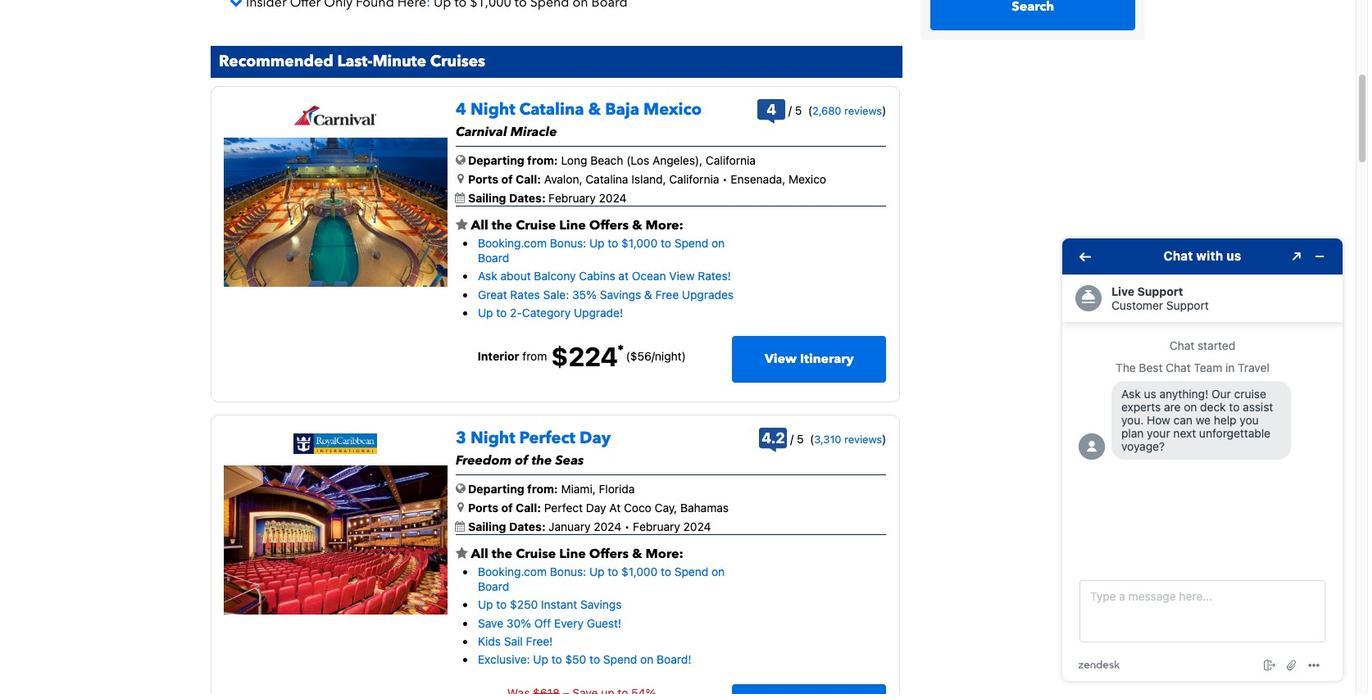 Task type: describe. For each thing, give the bounding box(es) containing it.
booking.com for to
[[478, 565, 547, 579]]

booking.com for about
[[478, 236, 547, 250]]

instant
[[541, 598, 577, 612]]

great rates sale: 35% savings & free upgrades link
[[478, 287, 734, 301]]

january
[[549, 520, 591, 534]]

4 for 4
[[767, 101, 776, 118]]

the inside 3 night perfect day freedom of the seas
[[532, 452, 552, 470]]

board!
[[657, 652, 691, 666]]

perfect day at coco cay, bahamas
[[544, 501, 729, 515]]

departing for perfect
[[468, 482, 524, 496]]

savings inside booking.com bonus: up to $1,000 to spend on board up to $250 instant savings save 30% off every guest! kids sail free! exclusive: up to $50 to spend on board!
[[580, 598, 622, 612]]

$250
[[510, 598, 538, 612]]

coco
[[624, 501, 652, 515]]

minute
[[373, 51, 426, 72]]

beach
[[590, 153, 623, 167]]

more: for 3 night perfect day
[[646, 545, 683, 563]]

spend for booking.com bonus: up to $1,000 to spend on board ask about balcony cabins at ocean view rates! great rates sale: 35% savings & free upgrades up to 2-category upgrade!
[[674, 236, 708, 250]]

avalon,
[[544, 172, 582, 186]]

(los
[[626, 153, 649, 167]]

every
[[554, 616, 584, 630]]

1 vertical spatial day
[[586, 501, 606, 515]]

bonus: for cabins
[[550, 236, 586, 250]]

sailing for 3
[[468, 520, 506, 534]]

carnival miracle image
[[224, 138, 448, 287]]

( inside the 4.2 / 5 ( 3,310 reviews )
[[810, 432, 814, 446]]

all the cruise line offers & more: for catalina
[[468, 217, 683, 235]]

freedom
[[456, 452, 512, 470]]

bahamas
[[680, 501, 729, 515]]

angeles),
[[652, 153, 703, 167]]

/ for 4.2
[[790, 432, 794, 446]]

recommended
[[219, 51, 333, 72]]

all the cruise line offers & more: for perfect
[[468, 545, 683, 563]]

catalina inside "4 night catalina & baja mexico carnival miracle"
[[519, 98, 584, 120]]

free!
[[526, 634, 553, 648]]

map marker image
[[457, 173, 464, 184]]

reviews inside / 5 ( 2,680 reviews )
[[844, 104, 882, 117]]

& inside "4 night catalina & baja mexico carnival miracle"
[[588, 98, 601, 120]]

kids
[[478, 634, 501, 648]]

baja
[[605, 98, 639, 120]]

view inside 'booking.com bonus: up to $1,000 to spend on board ask about balcony cabins at ocean view rates! great rates sale: 35% savings & free upgrades up to 2-category upgrade!'
[[669, 269, 695, 283]]

board for up
[[478, 580, 509, 594]]

upgrades
[[682, 287, 734, 301]]

carnival
[[456, 123, 507, 141]]

departing from: long beach (los angeles), california
[[468, 153, 756, 167]]

savings inside 'booking.com bonus: up to $1,000 to spend on board ask about balcony cabins at ocean view rates! great rates sale: 35% savings & free upgrades up to 2-category upgrade!'
[[600, 287, 641, 301]]

4.2 / 5 ( 3,310 reviews )
[[762, 429, 886, 447]]

day inside 3 night perfect day freedom of the seas
[[579, 427, 611, 449]]

up up save
[[478, 598, 493, 612]]

ask
[[478, 269, 497, 283]]

2-
[[510, 306, 522, 320]]

booking.com bonus: up to $1,000 to spend on board ask about balcony cabins at ocean view rates! great rates sale: 35% savings & free upgrades up to 2-category upgrade!
[[478, 236, 734, 320]]

asterisk image
[[618, 344, 624, 351]]

ask about balcony cabins at ocean view rates! link
[[478, 269, 731, 283]]

& down january 2024 • february 2024
[[632, 545, 642, 563]]

long
[[561, 153, 587, 167]]

category
[[522, 306, 571, 320]]

5 inside the 4.2 / 5 ( 3,310 reviews )
[[797, 432, 804, 446]]

$50
[[565, 652, 586, 666]]

sailing for 4
[[468, 191, 506, 205]]

ports for 3
[[468, 501, 498, 515]]

0 vertical spatial (
[[808, 103, 812, 117]]

($56
[[626, 349, 651, 363]]

save 30% off every guest! link
[[478, 616, 621, 630]]

about
[[500, 269, 531, 283]]

sailing dates: for catalina
[[468, 191, 549, 205]]

4 for 4 night catalina & baja mexico carnival miracle
[[456, 98, 466, 120]]

1 vertical spatial perfect
[[544, 501, 583, 515]]

3,310
[[814, 433, 841, 446]]

view itinerary
[[765, 350, 854, 368]]

seas
[[555, 452, 584, 470]]

ports of call: for perfect
[[468, 501, 541, 515]]

map marker image
[[457, 502, 464, 513]]

ensenada,
[[731, 172, 786, 186]]

globe image for 3
[[456, 482, 466, 494]]

sail
[[504, 634, 523, 648]]

itinerary
[[800, 350, 854, 368]]

guest!
[[587, 616, 621, 630]]

star image
[[456, 547, 468, 560]]

2 vertical spatial spend
[[603, 652, 637, 666]]

2,680 reviews link
[[812, 104, 882, 117]]

departing from: miami, florida
[[468, 482, 635, 496]]

1 ) from the top
[[882, 103, 886, 117]]

booking.com bonus: up to $1,000 to spend on board up to $250 instant savings save 30% off every guest! kids sail free! exclusive: up to $50 to spend on board!
[[478, 565, 725, 666]]

interior from $224
[[477, 341, 618, 372]]

miami,
[[561, 482, 596, 496]]

all for 4
[[471, 217, 488, 235]]

from
[[522, 349, 547, 363]]

board for ask
[[478, 251, 509, 265]]

miracle
[[510, 123, 557, 141]]

upgrade!
[[574, 306, 623, 320]]

rates!
[[698, 269, 731, 283]]

globe image for 4
[[456, 154, 466, 165]]

bonus: for instant
[[550, 565, 586, 579]]

$1,000 for savings
[[621, 565, 658, 579]]

florida
[[599, 482, 635, 496]]

offers for &
[[589, 217, 629, 235]]

free
[[655, 287, 679, 301]]

0 vertical spatial 5
[[795, 103, 802, 117]]

exclusive:
[[478, 652, 530, 666]]

/ for ($56
[[651, 349, 655, 363]]

call: for catalina
[[516, 172, 541, 186]]

/ 5 ( 2,680 reviews )
[[789, 103, 886, 117]]

ports for 4
[[468, 172, 498, 186]]

kids sail free! link
[[478, 634, 553, 648]]

exclusive: up to $50 to spend on board! link
[[478, 652, 691, 666]]

1 horizontal spatial view
[[765, 350, 797, 368]]

4.2
[[762, 429, 785, 447]]

35%
[[572, 287, 597, 301]]



Task type: vqa. For each thing, say whether or not it's contained in the screenshot.
weather, inside the Vista's French Veranda Staterooms are the epitome of spaciousness. Bathed in soft tones of harvest and wheat punctuated with seagrass and bold sienna, each is furnished with a queen-size Tranquility Bed piled high with plush linens and plump pillows, a comfortable seating area, French balcony, thoughtful amenities, abundant storage space and an oversized bathroom with rainforest shower. Additional amenities include complimentary soft drinks replenished daily in your refrigerated mini-bar, complimentary still and sparkling Vero Water, Bulgari amenities, 24-hour room service, Belgian chocolates with turndown service, interactive television system with on-demand movies, weather, and more, wireless internet access and cellular service, writing desk and stationery, plush cotton towels, thick cotton robes and slippers, handheld hair dryer, security safe, and more. Smoking Policy: Smoking is forbidden in suites and on verandas.
no



Task type: locate. For each thing, give the bounding box(es) containing it.
1 offers from the top
[[589, 217, 629, 235]]

cruise up balcony
[[516, 217, 556, 235]]

0 vertical spatial night
[[470, 98, 515, 120]]

ports of call: right map marker image
[[468, 172, 541, 186]]

february down avalon, on the left top of the page
[[549, 191, 596, 205]]

2 vertical spatial on
[[640, 652, 654, 666]]

night for 4
[[470, 98, 515, 120]]

4 up carnival
[[456, 98, 466, 120]]

1 globe image from the top
[[456, 154, 466, 165]]

1 vertical spatial february
[[633, 520, 680, 534]]

reviews
[[844, 104, 882, 117], [844, 433, 882, 446]]

globe image up map marker image
[[456, 154, 466, 165]]

2 ports from the top
[[468, 501, 498, 515]]

perfect inside 3 night perfect day freedom of the seas
[[519, 427, 575, 449]]

1 vertical spatial booking.com
[[478, 565, 547, 579]]

all for 3
[[471, 545, 488, 563]]

2 vertical spatial of
[[501, 501, 513, 515]]

3
[[456, 427, 466, 449]]

view up 'free'
[[669, 269, 695, 283]]

2024 for january
[[594, 520, 621, 534]]

february
[[549, 191, 596, 205], [633, 520, 680, 534]]

2 sailing from the top
[[468, 520, 506, 534]]

the for catalina
[[492, 217, 512, 235]]

view itinerary link
[[732, 336, 886, 383]]

line down the january on the bottom
[[559, 545, 586, 563]]

spend down bahamas
[[674, 565, 708, 579]]

2 vertical spatial the
[[492, 545, 512, 563]]

carnival cruise line image
[[294, 105, 377, 126]]

2024 for february
[[599, 191, 627, 205]]

the for perfect
[[492, 545, 512, 563]]

0 vertical spatial booking.com bonus: up to $1,000 to spend on board link
[[478, 236, 725, 265]]

all the cruise line offers & more: down the january on the bottom
[[468, 545, 683, 563]]

reviews right 3,310
[[844, 433, 882, 446]]

offers
[[589, 217, 629, 235], [589, 545, 629, 563]]

savings
[[600, 287, 641, 301], [580, 598, 622, 612]]

1 vertical spatial ports
[[468, 501, 498, 515]]

all the cruise line offers & more: down february 2024
[[468, 217, 683, 235]]

cruise for catalina
[[516, 217, 556, 235]]

0 vertical spatial spend
[[674, 236, 708, 250]]

0 vertical spatial calendar image
[[455, 193, 465, 203]]

board up save
[[478, 580, 509, 594]]

2 from: from the top
[[527, 482, 558, 496]]

0 vertical spatial dates:
[[509, 191, 546, 205]]

)
[[882, 103, 886, 117], [882, 432, 886, 446]]

1 vertical spatial california
[[669, 172, 719, 186]]

1 dates: from the top
[[509, 191, 546, 205]]

1 vertical spatial booking.com bonus: up to $1,000 to spend on board link
[[478, 565, 725, 594]]

1 vertical spatial the
[[532, 452, 552, 470]]

0 vertical spatial reviews
[[844, 104, 882, 117]]

on left board!
[[640, 652, 654, 666]]

board inside booking.com bonus: up to $1,000 to spend on board up to $250 instant savings save 30% off every guest! kids sail free! exclusive: up to $50 to spend on board!
[[478, 580, 509, 594]]

$1,000 up ocean
[[621, 236, 658, 250]]

1 vertical spatial mexico
[[789, 172, 826, 186]]

booking.com bonus: up to $1,000 to spend on board link up guest!
[[478, 565, 725, 594]]

more: down island,
[[646, 217, 683, 235]]

• down perfect day at coco cay, bahamas
[[625, 520, 630, 534]]

5
[[795, 103, 802, 117], [797, 432, 804, 446]]

on for booking.com bonus: up to $1,000 to spend on board up to $250 instant savings save 30% off every guest! kids sail free! exclusive: up to $50 to spend on board!
[[712, 565, 725, 579]]

4 inside "4 night catalina & baja mexico carnival miracle"
[[456, 98, 466, 120]]

0 vertical spatial •
[[722, 172, 728, 186]]

line for catalina
[[559, 217, 586, 235]]

0 vertical spatial catalina
[[519, 98, 584, 120]]

1 vertical spatial reviews
[[844, 433, 882, 446]]

up to 2-category upgrade! link
[[478, 306, 623, 320]]

0 vertical spatial )
[[882, 103, 886, 117]]

on
[[712, 236, 725, 250], [712, 565, 725, 579], [640, 652, 654, 666]]

ports right map marker icon
[[468, 501, 498, 515]]

& left baja
[[588, 98, 601, 120]]

0 vertical spatial ports
[[468, 172, 498, 186]]

1 vertical spatial bonus:
[[550, 565, 586, 579]]

1 board from the top
[[478, 251, 509, 265]]

0 horizontal spatial 4
[[456, 98, 466, 120]]

1 vertical spatial •
[[625, 520, 630, 534]]

all the cruise line offers & more:
[[468, 217, 683, 235], [468, 545, 683, 563]]

$1,000 inside booking.com bonus: up to $1,000 to spend on board up to $250 instant savings save 30% off every guest! kids sail free! exclusive: up to $50 to spend on board!
[[621, 565, 658, 579]]

1 horizontal spatial february
[[633, 520, 680, 534]]

booking.com bonus: up to $1,000 to spend on board link for &
[[478, 236, 725, 265]]

4 left the 2,680
[[767, 101, 776, 118]]

1 vertical spatial night
[[470, 427, 515, 449]]

call: left avalon, on the left top of the page
[[516, 172, 541, 186]]

booking.com bonus: up to $1,000 to spend on board link up ask about balcony cabins at ocean view rates! link
[[478, 236, 725, 265]]

mexico
[[644, 98, 702, 120], [789, 172, 826, 186]]

0 vertical spatial globe image
[[456, 154, 466, 165]]

up to $250 instant savings link
[[478, 598, 622, 612]]

2 departing from the top
[[468, 482, 524, 496]]

night for 3
[[470, 427, 515, 449]]

1 vertical spatial of
[[515, 452, 528, 470]]

the left the seas at the left bottom of the page
[[532, 452, 552, 470]]

2 ports of call: from the top
[[468, 501, 541, 515]]

sailing
[[468, 191, 506, 205], [468, 520, 506, 534]]

from: left miami,
[[527, 482, 558, 496]]

perfect up the january on the bottom
[[544, 501, 583, 515]]

spend inside 'booking.com bonus: up to $1,000 to spend on board ask about balcony cabins at ocean view rates! great rates sale: 35% savings & free upgrades up to 2-category upgrade!'
[[674, 236, 708, 250]]

at
[[609, 501, 621, 515]]

0 horizontal spatial •
[[625, 520, 630, 534]]

1 cruise from the top
[[516, 217, 556, 235]]

1 vertical spatial call:
[[516, 501, 541, 515]]

of inside 3 night perfect day freedom of the seas
[[515, 452, 528, 470]]

of right 'freedom'
[[515, 452, 528, 470]]

up down 'free!'
[[533, 652, 548, 666]]

on for booking.com bonus: up to $1,000 to spend on board ask about balcony cabins at ocean view rates! great rates sale: 35% savings & free upgrades up to 2-category upgrade!
[[712, 236, 725, 250]]

all right star icon at the bottom of page
[[471, 545, 488, 563]]

0 vertical spatial perfect
[[519, 427, 575, 449]]

1 all the cruise line offers & more: from the top
[[468, 217, 683, 235]]

savings up guest!
[[580, 598, 622, 612]]

2 calendar image from the top
[[455, 521, 465, 532]]

0 vertical spatial cruise
[[516, 217, 556, 235]]

1 vertical spatial board
[[478, 580, 509, 594]]

0 vertical spatial line
[[559, 217, 586, 235]]

at
[[618, 269, 629, 283]]

) right 3,310
[[882, 432, 886, 446]]

2 night from the top
[[470, 427, 515, 449]]

night
[[470, 98, 515, 120], [470, 427, 515, 449]]

mexico right ensenada,
[[789, 172, 826, 186]]

of for catalina
[[501, 172, 513, 186]]

interior
[[477, 349, 519, 363]]

freedom of the seas image
[[224, 466, 448, 615]]

night up 'freedom'
[[470, 427, 515, 449]]

2 all the cruise line offers & more: from the top
[[468, 545, 683, 563]]

board
[[478, 251, 509, 265], [478, 580, 509, 594]]

1 vertical spatial 5
[[797, 432, 804, 446]]

0 vertical spatial from:
[[527, 153, 558, 167]]

reviews inside the 4.2 / 5 ( 3,310 reviews )
[[844, 433, 882, 446]]

globe image up map marker icon
[[456, 482, 466, 494]]

) inside the 4.2 / 5 ( 3,310 reviews )
[[882, 432, 886, 446]]

spend
[[674, 236, 708, 250], [674, 565, 708, 579], [603, 652, 637, 666]]

island,
[[631, 172, 666, 186]]

1 from: from the top
[[527, 153, 558, 167]]

1 horizontal spatial •
[[722, 172, 728, 186]]

0 vertical spatial board
[[478, 251, 509, 265]]

1 more: from the top
[[646, 217, 683, 235]]

4
[[456, 98, 466, 120], [767, 101, 776, 118]]

0 vertical spatial february
[[549, 191, 596, 205]]

4 night catalina & baja mexico carnival miracle
[[456, 98, 702, 141]]

catalina up miracle in the left top of the page
[[519, 98, 584, 120]]

mexico inside "4 night catalina & baja mexico carnival miracle"
[[644, 98, 702, 120]]

california down angeles),
[[669, 172, 719, 186]]

more: down january 2024 • february 2024
[[646, 545, 683, 563]]

2024 down departing from: long beach (los angeles), california at the top of the page
[[599, 191, 627, 205]]

great
[[478, 287, 507, 301]]

night inside 3 night perfect day freedom of the seas
[[470, 427, 515, 449]]

savings down at
[[600, 287, 641, 301]]

dates: for perfect
[[509, 520, 546, 534]]

perfect up the seas at the left bottom of the page
[[519, 427, 575, 449]]

the
[[492, 217, 512, 235], [532, 452, 552, 470], [492, 545, 512, 563]]

0 vertical spatial day
[[579, 427, 611, 449]]

spend up 'rates!'
[[674, 236, 708, 250]]

star image
[[456, 218, 468, 231]]

2 call: from the top
[[516, 501, 541, 515]]

0 vertical spatial offers
[[589, 217, 629, 235]]

from:
[[527, 153, 558, 167], [527, 482, 558, 496]]

0 vertical spatial the
[[492, 217, 512, 235]]

1 vertical spatial offers
[[589, 545, 629, 563]]

1 vertical spatial all
[[471, 545, 488, 563]]

2 dates: from the top
[[509, 520, 546, 534]]

1 vertical spatial globe image
[[456, 482, 466, 494]]

0 horizontal spatial catalina
[[519, 98, 584, 120]]

offers down january 2024 • february 2024
[[589, 545, 629, 563]]

sailing down carnival
[[468, 191, 506, 205]]

1 reviews from the top
[[844, 104, 882, 117]]

1 line from the top
[[559, 217, 586, 235]]

bonus:
[[550, 236, 586, 250], [550, 565, 586, 579]]

1 sailing from the top
[[468, 191, 506, 205]]

2 all from the top
[[471, 545, 488, 563]]

1 vertical spatial sailing
[[468, 520, 506, 534]]

1 vertical spatial (
[[810, 432, 814, 446]]

on inside 'booking.com bonus: up to $1,000 to spend on board ask about balcony cabins at ocean view rates! great rates sale: 35% savings & free upgrades up to 2-category upgrade!'
[[712, 236, 725, 250]]

board inside 'booking.com bonus: up to $1,000 to spend on board ask about balcony cabins at ocean view rates! great rates sale: 35% savings & free upgrades up to 2-category upgrade!'
[[478, 251, 509, 265]]

of right map marker image
[[501, 172, 513, 186]]

departing
[[468, 153, 524, 167], [468, 482, 524, 496]]

call:
[[516, 172, 541, 186], [516, 501, 541, 515]]

call: for perfect
[[516, 501, 541, 515]]

$1,000 inside 'booking.com bonus: up to $1,000 to spend on board ask about balcony cabins at ocean view rates! great rates sale: 35% savings & free upgrades up to 2-category upgrade!'
[[621, 236, 658, 250]]

/ inside the 4.2 / 5 ( 3,310 reviews )
[[790, 432, 794, 446]]

recommended last-minute cruises
[[219, 51, 485, 72]]

$224
[[551, 341, 618, 372]]

chevron down image
[[225, 0, 243, 8]]

on down bahamas
[[712, 565, 725, 579]]

dates: for catalina
[[509, 191, 546, 205]]

) right the 2,680
[[882, 103, 886, 117]]

0 vertical spatial $1,000
[[621, 236, 658, 250]]

day up the seas at the left bottom of the page
[[579, 427, 611, 449]]

dates:
[[509, 191, 546, 205], [509, 520, 546, 534]]

cruise for perfect
[[516, 545, 556, 563]]

1 vertical spatial cruise
[[516, 545, 556, 563]]

0 vertical spatial more:
[[646, 217, 683, 235]]

up up cabins
[[589, 236, 605, 250]]

1 vertical spatial calendar image
[[455, 521, 465, 532]]

bonus: up instant at the bottom left
[[550, 565, 586, 579]]

perfect
[[519, 427, 575, 449], [544, 501, 583, 515]]

1 all from the top
[[471, 217, 488, 235]]

ports of call: for catalina
[[468, 172, 541, 186]]

offers down february 2024
[[589, 217, 629, 235]]

1 horizontal spatial mexico
[[789, 172, 826, 186]]

0 vertical spatial california
[[706, 153, 756, 167]]

of right map marker icon
[[501, 501, 513, 515]]

2 $1,000 from the top
[[621, 565, 658, 579]]

royal caribbean image
[[294, 433, 377, 454]]

from: for perfect
[[527, 482, 558, 496]]

sailing dates: for perfect
[[468, 520, 549, 534]]

ports
[[468, 172, 498, 186], [468, 501, 498, 515]]

board up 'ask' at the top of page
[[478, 251, 509, 265]]

1 booking.com from the top
[[478, 236, 547, 250]]

1 vertical spatial )
[[882, 432, 886, 446]]

1 vertical spatial catalina
[[585, 172, 628, 186]]

1 vertical spatial $1,000
[[621, 565, 658, 579]]

cay,
[[655, 501, 677, 515]]

2 globe image from the top
[[456, 482, 466, 494]]

0 horizontal spatial view
[[669, 269, 695, 283]]

ocean
[[632, 269, 666, 283]]

of
[[501, 172, 513, 186], [515, 452, 528, 470], [501, 501, 513, 515]]

$1,000 down january 2024 • february 2024
[[621, 565, 658, 579]]

calendar image down map marker image
[[455, 193, 465, 203]]

&
[[588, 98, 601, 120], [632, 217, 642, 235], [644, 287, 652, 301], [632, 545, 642, 563]]

/ left the 2,680
[[789, 103, 792, 117]]

from: for catalina
[[527, 153, 558, 167]]

0 vertical spatial on
[[712, 236, 725, 250]]

2 booking.com bonus: up to $1,000 to spend on board link from the top
[[478, 565, 725, 594]]

cruises
[[430, 51, 485, 72]]

1 night from the top
[[470, 98, 515, 120]]

0 vertical spatial savings
[[600, 287, 641, 301]]

more:
[[646, 217, 683, 235], [646, 545, 683, 563]]

ports of call:
[[468, 172, 541, 186], [468, 501, 541, 515]]

1 vertical spatial view
[[765, 350, 797, 368]]

sailing down 'freedom'
[[468, 520, 506, 534]]

2 line from the top
[[559, 545, 586, 563]]

1 vertical spatial all the cruise line offers & more:
[[468, 545, 683, 563]]

mexico right baja
[[644, 98, 702, 120]]

dates: down avalon, on the left top of the page
[[509, 191, 546, 205]]

departing down carnival
[[468, 153, 524, 167]]

1 departing from the top
[[468, 153, 524, 167]]

ports of call: right map marker icon
[[468, 501, 541, 515]]

1 vertical spatial departing
[[468, 482, 524, 496]]

1 vertical spatial line
[[559, 545, 586, 563]]

2024 down bahamas
[[683, 520, 711, 534]]

& down ocean
[[644, 287, 652, 301]]

1 bonus: from the top
[[550, 236, 586, 250]]

departing down 'freedom'
[[468, 482, 524, 496]]

booking.com up about
[[478, 236, 547, 250]]

0 vertical spatial call:
[[516, 172, 541, 186]]

last-
[[337, 51, 373, 72]]

30%
[[506, 616, 531, 630]]

booking.com inside booking.com bonus: up to $1,000 to spend on board up to $250 instant savings save 30% off every guest! kids sail free! exclusive: up to $50 to spend on board!
[[478, 565, 547, 579]]

2024
[[599, 191, 627, 205], [594, 520, 621, 534], [683, 520, 711, 534]]

0 vertical spatial mexico
[[644, 98, 702, 120]]

calendar image down map marker icon
[[455, 521, 465, 532]]

1 vertical spatial on
[[712, 565, 725, 579]]

calendar image for 4
[[455, 193, 465, 203]]

bonus: inside booking.com bonus: up to $1,000 to spend on board up to $250 instant savings save 30% off every guest! kids sail free! exclusive: up to $50 to spend on board!
[[550, 565, 586, 579]]

0 vertical spatial sailing
[[468, 191, 506, 205]]

up up guest!
[[589, 565, 605, 579]]

1 vertical spatial dates:
[[509, 520, 546, 534]]

line for perfect
[[559, 545, 586, 563]]

3,310 reviews link
[[814, 433, 882, 446]]

february 2024
[[549, 191, 627, 205]]

ports right map marker image
[[468, 172, 498, 186]]

0 horizontal spatial february
[[549, 191, 596, 205]]

save
[[478, 616, 503, 630]]

2 reviews from the top
[[844, 433, 882, 446]]

1 horizontal spatial 4
[[767, 101, 776, 118]]

booking.com bonus: up to $1,000 to spend on board link
[[478, 236, 725, 265], [478, 565, 725, 594]]

avalon, catalina island, california • ensenada, mexico
[[544, 172, 826, 186]]

sale:
[[543, 287, 569, 301]]

cruise
[[516, 217, 556, 235], [516, 545, 556, 563]]

more: for 4 night catalina & baja mexico
[[646, 217, 683, 235]]

the right star image
[[492, 217, 512, 235]]

from: up avalon, on the left top of the page
[[527, 153, 558, 167]]

5 right 4.2
[[797, 432, 804, 446]]

• left ensenada,
[[722, 172, 728, 186]]

& down island,
[[632, 217, 642, 235]]

night inside "4 night catalina & baja mexico carnival miracle"
[[470, 98, 515, 120]]

view
[[669, 269, 695, 283], [765, 350, 797, 368]]

up down great
[[478, 306, 493, 320]]

/ right asterisk icon
[[651, 349, 655, 363]]

0 vertical spatial /
[[789, 103, 792, 117]]

0 vertical spatial all the cruise line offers & more:
[[468, 217, 683, 235]]

off
[[534, 616, 551, 630]]

2 sailing dates: from the top
[[468, 520, 549, 534]]

bonus: up balcony
[[550, 236, 586, 250]]

0 vertical spatial departing
[[468, 153, 524, 167]]

2 more: from the top
[[646, 545, 683, 563]]

catalina down beach
[[585, 172, 628, 186]]

globe image
[[456, 154, 466, 165], [456, 482, 466, 494]]

1 vertical spatial from:
[[527, 482, 558, 496]]

1 vertical spatial sailing dates:
[[468, 520, 549, 534]]

2 bonus: from the top
[[550, 565, 586, 579]]

0 vertical spatial ports of call:
[[468, 172, 541, 186]]

2 offers from the top
[[589, 545, 629, 563]]

departing for catalina
[[468, 153, 524, 167]]

california up ensenada,
[[706, 153, 756, 167]]

2 booking.com from the top
[[478, 565, 547, 579]]

all right star image
[[471, 217, 488, 235]]

1 ports from the top
[[468, 172, 498, 186]]

1 vertical spatial more:
[[646, 545, 683, 563]]

sailing dates: down avalon, on the left top of the page
[[468, 191, 549, 205]]

dates: left the january on the bottom
[[509, 520, 546, 534]]

january 2024 • february 2024
[[549, 520, 711, 534]]

($56 / night)
[[626, 349, 686, 363]]

1 vertical spatial spend
[[674, 565, 708, 579]]

0 vertical spatial booking.com
[[478, 236, 547, 250]]

reviews right the 2,680
[[844, 104, 882, 117]]

night up carnival
[[470, 98, 515, 120]]

2,680
[[812, 104, 841, 117]]

booking.com up $250
[[478, 565, 547, 579]]

1 sailing dates: from the top
[[468, 191, 549, 205]]

1 horizontal spatial catalina
[[585, 172, 628, 186]]

0 horizontal spatial mexico
[[644, 98, 702, 120]]

$1,000 for at
[[621, 236, 658, 250]]

balcony
[[534, 269, 576, 283]]

2024 down at
[[594, 520, 621, 534]]

2 cruise from the top
[[516, 545, 556, 563]]

spend for booking.com bonus: up to $1,000 to spend on board up to $250 instant savings save 30% off every guest! kids sail free! exclusive: up to $50 to spend on board!
[[674, 565, 708, 579]]

offers for day
[[589, 545, 629, 563]]

1 vertical spatial /
[[651, 349, 655, 363]]

1 $1,000 from the top
[[621, 236, 658, 250]]

1 vertical spatial ports of call:
[[468, 501, 541, 515]]

cruise down the january on the bottom
[[516, 545, 556, 563]]

cabins
[[579, 269, 615, 283]]

2 ) from the top
[[882, 432, 886, 446]]

call: down departing from: miami, florida
[[516, 501, 541, 515]]

0 vertical spatial all
[[471, 217, 488, 235]]

0 vertical spatial of
[[501, 172, 513, 186]]

view left itinerary
[[765, 350, 797, 368]]

calendar image for 3
[[455, 521, 465, 532]]

line
[[559, 217, 586, 235], [559, 545, 586, 563]]

2 vertical spatial /
[[790, 432, 794, 446]]

on up 'rates!'
[[712, 236, 725, 250]]

night)
[[655, 349, 686, 363]]

the right star icon at the bottom of page
[[492, 545, 512, 563]]

calendar image
[[455, 193, 465, 203], [455, 521, 465, 532]]

3 night perfect day freedom of the seas
[[456, 427, 611, 470]]

None search field
[[921, 0, 1145, 40]]

of for perfect
[[501, 501, 513, 515]]

line down february 2024
[[559, 217, 586, 235]]

booking.com bonus: up to $1,000 to spend on board link for day
[[478, 565, 725, 594]]

0 vertical spatial view
[[669, 269, 695, 283]]

1 booking.com bonus: up to $1,000 to spend on board link from the top
[[478, 236, 725, 265]]

spend down guest!
[[603, 652, 637, 666]]

0 vertical spatial bonus:
[[550, 236, 586, 250]]

2 board from the top
[[478, 580, 509, 594]]

bonus: inside 'booking.com bonus: up to $1,000 to spend on board ask about balcony cabins at ocean view rates! great rates sale: 35% savings & free upgrades up to 2-category upgrade!'
[[550, 236, 586, 250]]

0 vertical spatial sailing dates:
[[468, 191, 549, 205]]

sailing dates: down departing from: miami, florida
[[468, 520, 549, 534]]

/ right 4.2
[[790, 432, 794, 446]]

day left at
[[586, 501, 606, 515]]

1 vertical spatial savings
[[580, 598, 622, 612]]

february down "cay,"
[[633, 520, 680, 534]]

up
[[589, 236, 605, 250], [478, 306, 493, 320], [589, 565, 605, 579], [478, 598, 493, 612], [533, 652, 548, 666]]

1 ports of call: from the top
[[468, 172, 541, 186]]

1 call: from the top
[[516, 172, 541, 186]]

rates
[[510, 287, 540, 301]]

5 left the 2,680
[[795, 103, 802, 117]]

& inside 'booking.com bonus: up to $1,000 to spend on board ask about balcony cabins at ocean view rates! great rates sale: 35% savings & free upgrades up to 2-category upgrade!'
[[644, 287, 652, 301]]

booking.com inside 'booking.com bonus: up to $1,000 to spend on board ask about balcony cabins at ocean view rates! great rates sale: 35% savings & free upgrades up to 2-category upgrade!'
[[478, 236, 547, 250]]

1 calendar image from the top
[[455, 193, 465, 203]]



